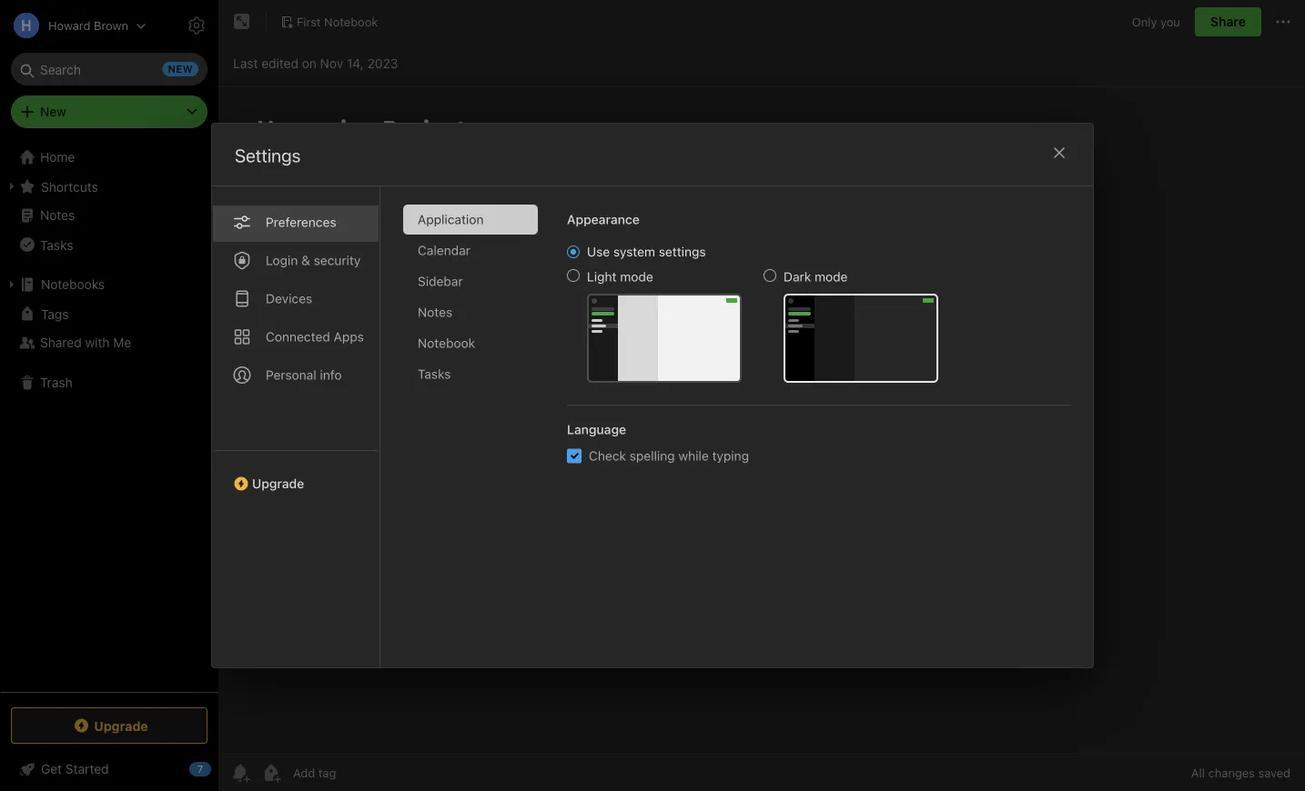 Task type: vqa. For each thing, say whether or not it's contained in the screenshot.
the indent icon
no



Task type: describe. For each thing, give the bounding box(es) containing it.
with
[[85, 335, 110, 350]]

calendar
[[418, 243, 471, 258]]

connected apps
[[266, 330, 364, 345]]

tree containing home
[[0, 143, 218, 692]]

Check spelling while typing checkbox
[[567, 449, 582, 464]]

Dark mode radio
[[764, 269, 776, 282]]

home link
[[0, 143, 218, 172]]

use
[[587, 244, 610, 259]]

new button
[[11, 96, 208, 128]]

check
[[589, 449, 626, 464]]

all changes saved
[[1191, 767, 1291, 781]]

me
[[113, 335, 131, 350]]

sidebar tab
[[403, 267, 538, 297]]

notebook inside notebook tab
[[418, 336, 475, 351]]

0 vertical spatial upgrade button
[[212, 451, 380, 499]]

notebooks
[[41, 277, 105, 292]]

last edited on nov 14, 2023
[[233, 56, 398, 71]]

application tab
[[403, 205, 538, 235]]

14,
[[347, 56, 364, 71]]

notes inside tab
[[418, 305, 453, 320]]

changes
[[1208, 767, 1255, 781]]

check spelling while typing
[[589, 449, 749, 464]]

first
[[297, 15, 321, 28]]

personal
[[266, 368, 317, 383]]

login & security
[[266, 253, 361, 268]]

2023
[[367, 56, 398, 71]]

edited
[[261, 56, 299, 71]]

Search text field
[[24, 53, 195, 86]]

new
[[40, 104, 66, 119]]

tasks inside button
[[40, 237, 73, 252]]

devices
[[266, 291, 312, 306]]

0 vertical spatial upgrade
[[252, 477, 304, 492]]

shared with me
[[40, 335, 131, 350]]

mode for light mode
[[620, 269, 653, 284]]

personal info
[[266, 368, 342, 383]]

only
[[1132, 15, 1157, 28]]

security
[[314, 253, 361, 268]]

1 vertical spatial upgrade button
[[11, 708, 208, 745]]

language
[[567, 422, 626, 437]]

saved
[[1258, 767, 1291, 781]]

share
[[1211, 14, 1246, 29]]

on
[[302, 56, 317, 71]]

option group containing use system settings
[[567, 244, 939, 383]]

notebooks link
[[0, 270, 218, 299]]

tasks inside tab
[[418, 367, 451, 382]]

notes link
[[0, 201, 218, 230]]

notes tab
[[403, 298, 538, 328]]

trash
[[40, 375, 73, 391]]



Task type: locate. For each thing, give the bounding box(es) containing it.
add a reminder image
[[229, 763, 251, 785]]

0 horizontal spatial notebook
[[324, 15, 378, 28]]

Use system settings radio
[[567, 246, 580, 259]]

settings
[[235, 145, 301, 166]]

1 vertical spatial notes
[[418, 305, 453, 320]]

notebook tab
[[403, 329, 538, 359]]

1 horizontal spatial notebook
[[418, 336, 475, 351]]

notebook down notes tab
[[418, 336, 475, 351]]

shortcuts
[[41, 179, 98, 194]]

option group
[[567, 244, 939, 383]]

tasks button
[[0, 230, 218, 259]]

0 horizontal spatial notes
[[40, 208, 75, 223]]

notes
[[40, 208, 75, 223], [418, 305, 453, 320]]

2 mode from the left
[[815, 269, 848, 284]]

preferences
[[266, 215, 336, 230]]

tags button
[[0, 299, 218, 329]]

light
[[587, 269, 617, 284]]

shared with me link
[[0, 329, 218, 358]]

tags
[[41, 307, 69, 322]]

dark mode
[[784, 269, 848, 284]]

tab list containing application
[[403, 205, 553, 668]]

1 horizontal spatial notes
[[418, 305, 453, 320]]

all
[[1191, 767, 1205, 781]]

dark
[[784, 269, 811, 284]]

upgrade button
[[212, 451, 380, 499], [11, 708, 208, 745]]

appearance
[[567, 212, 640, 227]]

mode
[[620, 269, 653, 284], [815, 269, 848, 284]]

settings image
[[186, 15, 208, 36]]

0 horizontal spatial upgrade
[[94, 719, 148, 734]]

Note Editor text field
[[218, 87, 1305, 755]]

notes down sidebar
[[418, 305, 453, 320]]

0 horizontal spatial mode
[[620, 269, 653, 284]]

apps
[[334, 330, 364, 345]]

1 mode from the left
[[620, 269, 653, 284]]

spelling
[[630, 449, 675, 464]]

close image
[[1049, 142, 1071, 164]]

sidebar
[[418, 274, 463, 289]]

1 vertical spatial notebook
[[418, 336, 475, 351]]

&
[[301, 253, 310, 268]]

notebook up 14, on the top of the page
[[324, 15, 378, 28]]

0 horizontal spatial tasks
[[40, 237, 73, 252]]

tasks
[[40, 237, 73, 252], [418, 367, 451, 382]]

shared
[[40, 335, 82, 350]]

tab list for appearance
[[403, 205, 553, 668]]

trash link
[[0, 369, 218, 398]]

expand note image
[[231, 11, 253, 33]]

0 horizontal spatial tab list
[[212, 187, 381, 668]]

share button
[[1195, 7, 1262, 36]]

tree
[[0, 143, 218, 692]]

while
[[679, 449, 709, 464]]

mode right the dark
[[815, 269, 848, 284]]

1 vertical spatial upgrade
[[94, 719, 148, 734]]

application
[[418, 212, 484, 227]]

calendar tab
[[403, 236, 538, 266]]

tasks down notebook tab
[[418, 367, 451, 382]]

notebook inside first notebook button
[[324, 15, 378, 28]]

login
[[266, 253, 298, 268]]

1 horizontal spatial upgrade button
[[212, 451, 380, 499]]

home
[[40, 150, 75, 165]]

0 vertical spatial notes
[[40, 208, 75, 223]]

tab list containing preferences
[[212, 187, 381, 668]]

tab list
[[212, 187, 381, 668], [403, 205, 553, 668]]

notes down shortcuts
[[40, 208, 75, 223]]

tasks tab
[[403, 360, 538, 390]]

nov
[[320, 56, 343, 71]]

add tag image
[[260, 763, 282, 785]]

note window element
[[218, 0, 1305, 792]]

1 horizontal spatial upgrade
[[252, 477, 304, 492]]

1 horizontal spatial tab list
[[403, 205, 553, 668]]

None search field
[[24, 53, 195, 86]]

last
[[233, 56, 258, 71]]

1 horizontal spatial mode
[[815, 269, 848, 284]]

tab list for application
[[212, 187, 381, 668]]

0 horizontal spatial upgrade button
[[11, 708, 208, 745]]

upgrade
[[252, 477, 304, 492], [94, 719, 148, 734]]

you
[[1161, 15, 1181, 28]]

system
[[614, 244, 655, 259]]

expand notebooks image
[[5, 278, 19, 292]]

Light mode radio
[[567, 269, 580, 282]]

notebook
[[324, 15, 378, 28], [418, 336, 475, 351]]

shortcuts button
[[0, 172, 218, 201]]

0 vertical spatial tasks
[[40, 237, 73, 252]]

first notebook
[[297, 15, 378, 28]]

typing
[[712, 449, 749, 464]]

only you
[[1132, 15, 1181, 28]]

0 vertical spatial notebook
[[324, 15, 378, 28]]

info
[[320, 368, 342, 383]]

mode down system at the top of page
[[620, 269, 653, 284]]

connected
[[266, 330, 330, 345]]

mode for dark mode
[[815, 269, 848, 284]]

first notebook button
[[274, 9, 384, 35]]

1 horizontal spatial tasks
[[418, 367, 451, 382]]

use system settings
[[587, 244, 706, 259]]

tasks up notebooks
[[40, 237, 73, 252]]

1 vertical spatial tasks
[[418, 367, 451, 382]]

light mode
[[587, 269, 653, 284]]

settings
[[659, 244, 706, 259]]



